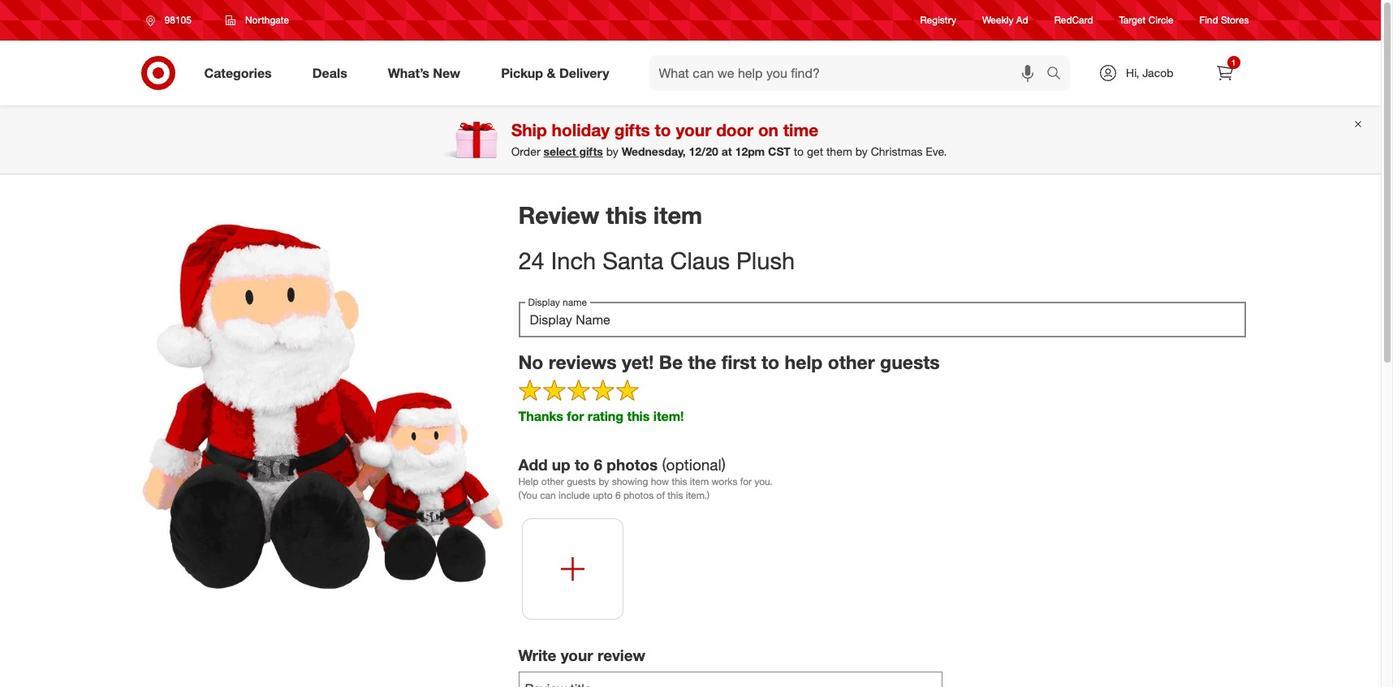 Task type: vqa. For each thing, say whether or not it's contained in the screenshot.
the top the gifts
yes



Task type: describe. For each thing, give the bounding box(es) containing it.
rating
[[588, 409, 624, 425]]

add
[[519, 456, 548, 474]]

help
[[785, 350, 823, 373]]

24 inch santa claus plush
[[519, 246, 795, 276]]

ad
[[1017, 14, 1029, 26]]

works
[[712, 476, 738, 488]]

get
[[807, 145, 824, 158]]

reviews
[[549, 350, 617, 373]]

other inside add up to 6 photos (optional) help other guests by showing how this item works for you. (you can include upto 6 photos of this item.)
[[542, 476, 564, 488]]

northgate button
[[215, 6, 300, 35]]

by down the holiday in the left top of the page
[[607, 145, 619, 158]]

what's new
[[388, 65, 461, 81]]

help
[[519, 476, 539, 488]]

order
[[511, 145, 541, 158]]

0 vertical spatial photos
[[607, 456, 658, 474]]

holiday
[[552, 120, 610, 141]]

redcard link
[[1055, 13, 1094, 27]]

1 vertical spatial 6
[[616, 490, 621, 502]]

at
[[722, 145, 732, 158]]

time
[[784, 120, 819, 141]]

include
[[559, 490, 590, 502]]

jacob
[[1143, 66, 1174, 80]]

review this item
[[519, 201, 703, 230]]

What can we help you find? suggestions appear below search field
[[649, 55, 1051, 91]]

door
[[716, 120, 754, 141]]

search button
[[1040, 55, 1079, 94]]

categories
[[204, 65, 272, 81]]

thanks
[[519, 409, 563, 425]]

1 link
[[1207, 55, 1243, 91]]

what's new link
[[374, 55, 481, 91]]

to inside add up to 6 photos (optional) help other guests by showing how this item works for you. (you can include upto 6 photos of this item.)
[[575, 456, 590, 474]]

add up to 6 photos (optional) help other guests by showing how this item works for you. (you can include upto 6 photos of this item.)
[[519, 456, 773, 502]]

0 vertical spatial gifts
[[615, 120, 650, 141]]

review
[[598, 647, 646, 665]]

0 vertical spatial for
[[567, 409, 584, 425]]

you.
[[755, 476, 773, 488]]

by inside add up to 6 photos (optional) help other guests by showing how this item works for you. (you can include upto 6 photos of this item.)
[[599, 476, 609, 488]]

to right first
[[762, 350, 780, 373]]

0 horizontal spatial your
[[561, 647, 593, 665]]

write
[[519, 647, 557, 665]]

target
[[1120, 14, 1146, 26]]

up
[[552, 456, 571, 474]]

12/20
[[689, 145, 719, 158]]

them
[[827, 145, 853, 158]]

registry link
[[921, 13, 957, 27]]

plush
[[737, 246, 795, 276]]

northgate
[[245, 14, 289, 26]]

upto
[[593, 490, 613, 502]]

what's
[[388, 65, 430, 81]]

santa
[[603, 246, 664, 276]]

98105 button
[[135, 6, 209, 35]]

0 vertical spatial guests
[[880, 350, 940, 373]]

can
[[540, 490, 556, 502]]

this left item! at the bottom of the page
[[627, 409, 650, 425]]

eve.
[[926, 145, 947, 158]]

ship
[[511, 120, 547, 141]]

be
[[659, 350, 683, 373]]

christmas
[[871, 145, 923, 158]]

guests inside add up to 6 photos (optional) help other guests by showing how this item works for you. (you can include upto 6 photos of this item.)
[[567, 476, 596, 488]]

ship holiday gifts to your door on time order select gifts by wednesday, 12/20 at 12pm cst to get them by christmas eve.
[[511, 120, 947, 158]]

to up "wednesday,"
[[655, 120, 671, 141]]

(you
[[519, 490, 538, 502]]

circle
[[1149, 14, 1174, 26]]

24
[[519, 246, 545, 276]]

item.)
[[686, 490, 710, 502]]

hi, jacob
[[1127, 66, 1174, 80]]

find stores
[[1200, 14, 1250, 26]]

how
[[651, 476, 669, 488]]

thanks for rating this item!
[[519, 409, 684, 425]]



Task type: locate. For each thing, give the bounding box(es) containing it.
98105
[[164, 14, 192, 26]]

0 vertical spatial other
[[828, 350, 875, 373]]

yet!
[[622, 350, 654, 373]]

None text field
[[519, 302, 1246, 337]]

0 horizontal spatial guests
[[567, 476, 596, 488]]

0 horizontal spatial gifts
[[579, 145, 603, 158]]

gifts down the holiday in the left top of the page
[[579, 145, 603, 158]]

select
[[544, 145, 576, 158]]

6 up upto
[[594, 456, 603, 474]]

12pm
[[736, 145, 765, 158]]

registry
[[921, 14, 957, 26]]

1 vertical spatial item
[[690, 476, 709, 488]]

weekly
[[983, 14, 1014, 26]]

photos down showing
[[624, 490, 654, 502]]

pickup
[[501, 65, 543, 81]]

hi,
[[1127, 66, 1140, 80]]

your
[[676, 120, 712, 141], [561, 647, 593, 665]]

&
[[547, 65, 556, 81]]

by up upto
[[599, 476, 609, 488]]

item up item.)
[[690, 476, 709, 488]]

inch
[[551, 246, 596, 276]]

1 vertical spatial guests
[[567, 476, 596, 488]]

on
[[759, 120, 779, 141]]

pickup & delivery
[[501, 65, 610, 81]]

this up santa
[[606, 201, 647, 230]]

gifts up "wednesday,"
[[615, 120, 650, 141]]

your right the write
[[561, 647, 593, 665]]

no reviews yet! be the first to help other guests
[[519, 350, 940, 373]]

1 vertical spatial your
[[561, 647, 593, 665]]

6
[[594, 456, 603, 474], [616, 490, 621, 502]]

weekly ad link
[[983, 13, 1029, 27]]

None text field
[[519, 672, 943, 688]]

target circle link
[[1120, 13, 1174, 27]]

1 horizontal spatial your
[[676, 120, 712, 141]]

your up 12/20
[[676, 120, 712, 141]]

0 horizontal spatial for
[[567, 409, 584, 425]]

to left the get
[[794, 145, 804, 158]]

item inside add up to 6 photos (optional) help other guests by showing how this item works for you. (you can include upto 6 photos of this item.)
[[690, 476, 709, 488]]

photos up showing
[[607, 456, 658, 474]]

new
[[433, 65, 461, 81]]

0 vertical spatial item
[[654, 201, 703, 230]]

gifts
[[615, 120, 650, 141], [579, 145, 603, 158]]

wednesday,
[[622, 145, 686, 158]]

to
[[655, 120, 671, 141], [794, 145, 804, 158], [762, 350, 780, 373], [575, 456, 590, 474]]

claus
[[670, 246, 730, 276]]

1 horizontal spatial gifts
[[615, 120, 650, 141]]

for
[[567, 409, 584, 425], [740, 476, 752, 488]]

your inside ship holiday gifts to your door on time order select gifts by wednesday, 12/20 at 12pm cst to get them by christmas eve.
[[676, 120, 712, 141]]

other up can
[[542, 476, 564, 488]]

showing
[[612, 476, 648, 488]]

find
[[1200, 14, 1219, 26]]

this right the 'of'
[[668, 490, 683, 502]]

by right them
[[856, 145, 868, 158]]

1 vertical spatial for
[[740, 476, 752, 488]]

search
[[1040, 66, 1079, 82]]

item
[[654, 201, 703, 230], [690, 476, 709, 488]]

deals link
[[299, 55, 368, 91]]

for left rating
[[567, 409, 584, 425]]

to right "up"
[[575, 456, 590, 474]]

cst
[[768, 145, 791, 158]]

of
[[657, 490, 665, 502]]

this right the how
[[672, 476, 688, 488]]

first
[[722, 350, 757, 373]]

0 vertical spatial 6
[[594, 456, 603, 474]]

deals
[[312, 65, 347, 81]]

1 horizontal spatial for
[[740, 476, 752, 488]]

stores
[[1222, 14, 1250, 26]]

item!
[[654, 409, 684, 425]]

the
[[688, 350, 717, 373]]

item up 24 inch santa claus plush
[[654, 201, 703, 230]]

1 horizontal spatial other
[[828, 350, 875, 373]]

0 vertical spatial your
[[676, 120, 712, 141]]

delivery
[[560, 65, 610, 81]]

(optional)
[[662, 456, 726, 474]]

1 horizontal spatial guests
[[880, 350, 940, 373]]

by
[[607, 145, 619, 158], [856, 145, 868, 158], [599, 476, 609, 488]]

other right help at bottom
[[828, 350, 875, 373]]

categories link
[[190, 55, 292, 91]]

redcard
[[1055, 14, 1094, 26]]

1 vertical spatial other
[[542, 476, 564, 488]]

write your review
[[519, 647, 646, 665]]

no
[[519, 350, 544, 373]]

review
[[519, 201, 600, 230]]

photos
[[607, 456, 658, 474], [624, 490, 654, 502]]

1
[[1232, 58, 1236, 67]]

for left you.
[[740, 476, 752, 488]]

find stores link
[[1200, 13, 1250, 27]]

pickup & delivery link
[[487, 55, 630, 91]]

1 vertical spatial photos
[[624, 490, 654, 502]]

for inside add up to 6 photos (optional) help other guests by showing how this item works for you. (you can include upto 6 photos of this item.)
[[740, 476, 752, 488]]

weekly ad
[[983, 14, 1029, 26]]

this
[[606, 201, 647, 230], [627, 409, 650, 425], [672, 476, 688, 488], [668, 490, 683, 502]]

other
[[828, 350, 875, 373], [542, 476, 564, 488]]

6 right upto
[[616, 490, 621, 502]]

1 horizontal spatial 6
[[616, 490, 621, 502]]

target circle
[[1120, 14, 1174, 26]]

0 horizontal spatial other
[[542, 476, 564, 488]]

0 horizontal spatial 6
[[594, 456, 603, 474]]

1 vertical spatial gifts
[[579, 145, 603, 158]]



